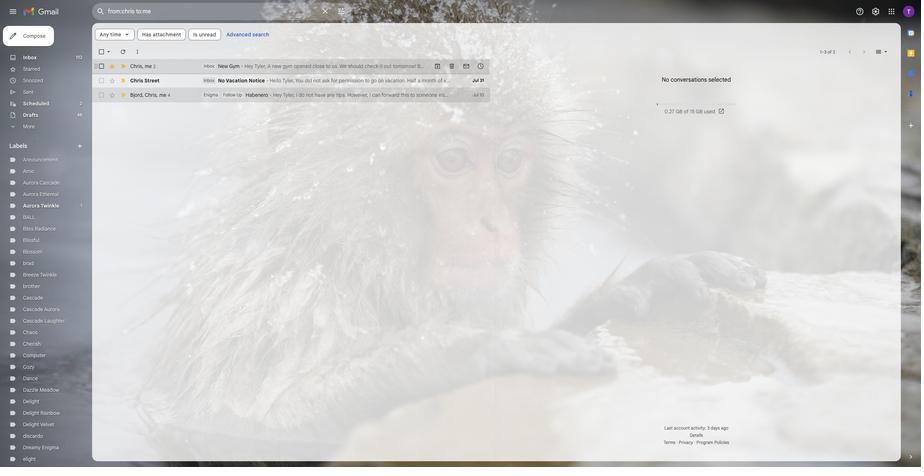 Task type: locate. For each thing, give the bounding box(es) containing it.
, for chris
[[142, 63, 143, 69]]

row
[[92, 59, 490, 73], [92, 73, 490, 88], [92, 88, 490, 102]]

2 row from the top
[[92, 73, 490, 88]]

more
[[23, 123, 35, 130]]

program policies link
[[697, 440, 729, 445]]

to
[[326, 63, 331, 69]]

cascade up chaos
[[23, 318, 43, 324]]

· right terms
[[677, 440, 678, 445]]

0 horizontal spatial -
[[241, 63, 243, 69]]

1 horizontal spatial no
[[662, 76, 669, 83]]

enigma right dreamy
[[42, 444, 59, 451]]

tab list
[[901, 23, 921, 441]]

clear search image
[[318, 4, 333, 18]]

row containing chris street
[[92, 73, 490, 88]]

inbox left the new
[[204, 63, 214, 69]]

0 horizontal spatial of
[[684, 108, 689, 115]]

cozy
[[23, 364, 34, 370]]

2 vertical spatial -
[[269, 92, 272, 98]]

twinkle down ethereal
[[41, 203, 59, 209]]

1 vertical spatial jul
[[473, 92, 479, 98]]

·
[[677, 440, 678, 445], [694, 440, 695, 445]]

aurora
[[23, 180, 38, 186], [23, 191, 38, 198], [23, 203, 40, 209], [44, 306, 59, 313]]

0 horizontal spatial ·
[[677, 440, 678, 445]]

10
[[480, 92, 484, 98]]

1 vertical spatial 1
[[80, 203, 82, 208]]

, down "chris street"
[[142, 92, 144, 98]]

snoozed
[[23, 77, 43, 84]]

no down the new
[[218, 77, 225, 84]]

last account activity: 3 days ago details terms · privacy · program policies
[[664, 425, 729, 445]]

cascade down cascade link
[[23, 306, 43, 313]]

me
[[145, 63, 152, 69], [159, 92, 166, 98]]

dance
[[23, 375, 38, 382]]

chris
[[130, 63, 142, 69], [430, 63, 442, 69], [130, 77, 143, 84], [145, 92, 157, 98]]

inbox up starred
[[23, 54, 37, 61]]

2 vertical spatial delight
[[23, 421, 39, 428]]

compose
[[23, 33, 46, 39]]

drafts
[[23, 112, 38, 118]]

inbox for inbox new gym - hey tyler, a new gym opened close to us. we should check it out tomorrow!  best, chris
[[204, 63, 214, 69]]

gmail image
[[23, 4, 62, 19]]

2 up the street
[[153, 64, 156, 69]]

1 inside labels navigation
[[80, 203, 82, 208]]

vacation
[[226, 77, 248, 84]]

0 vertical spatial 2
[[153, 64, 156, 69]]

blissful link
[[23, 237, 39, 244]]

1 horizontal spatial ·
[[694, 440, 695, 445]]

delight for delight rainbow
[[23, 410, 39, 416]]

2 inside 'chris , me 2'
[[153, 64, 156, 69]]

0 vertical spatial me
[[145, 63, 152, 69]]

labels heading
[[9, 143, 76, 150]]

0 horizontal spatial me
[[145, 63, 152, 69]]

1 horizontal spatial of
[[828, 49, 832, 55]]

announcement link
[[23, 157, 58, 163]]

None checkbox
[[98, 48, 105, 55], [98, 91, 105, 99], [98, 48, 105, 55], [98, 91, 105, 99]]

ball
[[23, 214, 35, 221]]

0 vertical spatial -
[[241, 63, 243, 69]]

aurora ethereal link
[[23, 191, 59, 198]]

of left 15
[[684, 108, 689, 115]]

0 horizontal spatial enigma
[[42, 444, 59, 451]]

1 horizontal spatial 2
[[153, 64, 156, 69]]

gb right 0.27
[[676, 108, 683, 115]]

brother link
[[23, 283, 40, 290]]

cascade for cascade aurora
[[23, 306, 43, 313]]

1 horizontal spatial enigma
[[204, 92, 218, 98]]

aurora twinkle link
[[23, 203, 59, 209]]

cascade for cascade laughter
[[23, 318, 43, 324]]

1 vertical spatial enigma
[[42, 444, 59, 451]]

gym
[[229, 63, 240, 69]]

delight rainbow
[[23, 410, 60, 416]]

bliss
[[23, 226, 33, 232]]

drafts link
[[23, 112, 38, 118]]

1 vertical spatial me
[[159, 92, 166, 98]]

1 gb from the left
[[676, 108, 683, 115]]

jul
[[473, 78, 479, 83], [473, 92, 479, 98]]

aurora down arno in the top of the page
[[23, 180, 38, 186]]

1 vertical spatial 2
[[80, 101, 82, 106]]

0 vertical spatial 1
[[820, 49, 822, 55]]

0 vertical spatial jul
[[473, 78, 479, 83]]

twinkle for aurora twinkle
[[41, 203, 59, 209]]

2 · from the left
[[694, 440, 695, 445]]

0 vertical spatial inbox
[[23, 54, 37, 61]]

radiance
[[35, 226, 56, 232]]

aurora cascade link
[[23, 180, 60, 186]]

2 vertical spatial inbox
[[204, 78, 214, 83]]

0 horizontal spatial 1
[[80, 203, 82, 208]]

aurora up aurora twinkle
[[23, 191, 38, 198]]

breeze twinkle link
[[23, 272, 57, 278]]

details link
[[690, 433, 703, 438]]

, up "chris street"
[[142, 63, 143, 69]]

main menu image
[[9, 7, 17, 16]]

1 horizontal spatial me
[[159, 92, 166, 98]]

inbox inside inbox no vacation notice -
[[204, 78, 214, 83]]

chris down more icon
[[130, 63, 142, 69]]

- left hey
[[241, 63, 243, 69]]

delight for delight velvet
[[23, 421, 39, 428]]

scheduled
[[23, 100, 49, 107]]

1
[[820, 49, 822, 55], [80, 203, 82, 208]]

jul left 31
[[473, 78, 479, 83]]

cascade aurora
[[23, 306, 59, 313]]

any time button
[[95, 29, 135, 40]]

of right the –
[[828, 49, 832, 55]]

1 vertical spatial -
[[266, 77, 269, 84]]

0 horizontal spatial 2
[[80, 101, 82, 106]]

chris street
[[130, 77, 160, 84]]

0 vertical spatial delight
[[23, 398, 39, 405]]

2 horizontal spatial 3
[[833, 49, 835, 55]]

enigma inside no conversations selected main content
[[204, 92, 218, 98]]

1 – 3 of 3
[[820, 49, 835, 55]]

follow link to manage storage image
[[718, 108, 725, 115]]

4
[[168, 92, 170, 98]]

conversations
[[671, 76, 707, 83]]

0.27
[[665, 108, 675, 115]]

- right habenero
[[269, 92, 272, 98]]

new
[[218, 63, 228, 69]]

1 vertical spatial twinkle
[[40, 272, 57, 278]]

twinkle right breeze
[[40, 272, 57, 278]]

inbox left vacation
[[204, 78, 214, 83]]

dazzle
[[23, 387, 38, 393]]

labels
[[9, 143, 27, 150]]

computer link
[[23, 352, 46, 359]]

- right notice
[[266, 77, 269, 84]]

is unread
[[193, 31, 216, 38]]

delight down dazzle
[[23, 398, 39, 405]]

chris down the street
[[145, 92, 157, 98]]

refresh image
[[119, 48, 127, 55]]

jul for jul 10
[[473, 92, 479, 98]]

cascade down brother
[[23, 295, 43, 301]]

3 row from the top
[[92, 88, 490, 102]]

2 gb from the left
[[696, 108, 703, 115]]

me left 4
[[159, 92, 166, 98]]

enigma inside labels navigation
[[42, 444, 59, 451]]

0 vertical spatial enigma
[[204, 92, 218, 98]]

2 delight from the top
[[23, 410, 39, 416]]

arno link
[[23, 168, 34, 175]]

opened
[[294, 63, 311, 69]]

1 horizontal spatial gb
[[696, 108, 703, 115]]

more button
[[0, 121, 86, 132]]

cascade for cascade link
[[23, 295, 43, 301]]

inbox inside labels navigation
[[23, 54, 37, 61]]

0 horizontal spatial gb
[[676, 108, 683, 115]]

advanced
[[227, 31, 251, 38]]

bliss radiance
[[23, 226, 56, 232]]

enigma left follow
[[204, 92, 218, 98]]

1 horizontal spatial 1
[[820, 49, 822, 55]]

2 inside labels navigation
[[80, 101, 82, 106]]

no
[[662, 76, 669, 83], [218, 77, 225, 84]]

0 vertical spatial twinkle
[[41, 203, 59, 209]]

settings image
[[872, 7, 880, 16]]

toolbar inside no conversations selected main content
[[430, 63, 488, 70]]

delight for delight link on the bottom of the page
[[23, 398, 39, 405]]

more image
[[134, 48, 141, 55]]

2 up 48
[[80, 101, 82, 106]]

of
[[828, 49, 832, 55], [684, 108, 689, 115]]

chris up bjord
[[130, 77, 143, 84]]

None checkbox
[[98, 63, 105, 70], [98, 77, 105, 84], [98, 63, 105, 70], [98, 77, 105, 84]]

jul left 10 at top
[[473, 92, 479, 98]]

support image
[[856, 7, 864, 16]]

rainbow
[[40, 410, 60, 416]]

0 horizontal spatial 3
[[707, 425, 710, 431]]

best,
[[418, 63, 429, 69]]

inbox inside inbox new gym - hey tyler, a new gym opened close to us. we should check it out tomorrow!  best, chris
[[204, 63, 214, 69]]

arno
[[23, 168, 34, 175]]

3 delight from the top
[[23, 421, 39, 428]]

used
[[704, 108, 715, 115]]

elight
[[23, 456, 36, 462]]

close
[[313, 63, 325, 69]]

1 row from the top
[[92, 59, 490, 73]]

is unread button
[[189, 29, 221, 40]]

advanced search options image
[[334, 4, 348, 18]]

follow up
[[223, 92, 242, 98]]

1 vertical spatial delight
[[23, 410, 39, 416]]

laughter
[[44, 318, 65, 324]]

days
[[711, 425, 720, 431]]

,
[[142, 63, 143, 69], [142, 92, 144, 98], [157, 92, 158, 98]]

no left conversations
[[662, 76, 669, 83]]

gb right 15
[[696, 108, 703, 115]]

delight down delight link on the bottom of the page
[[23, 410, 39, 416]]

aurora for aurora ethereal
[[23, 191, 38, 198]]

chris right best, at the left of page
[[430, 63, 442, 69]]

twinkle
[[41, 203, 59, 209], [40, 272, 57, 278]]

search mail image
[[94, 5, 107, 18]]

starred
[[23, 66, 40, 72]]

aurora up laughter
[[44, 306, 59, 313]]

me up "chris street"
[[145, 63, 152, 69]]

blossom
[[23, 249, 42, 255]]

1 vertical spatial inbox
[[204, 63, 214, 69]]

None search field
[[92, 3, 351, 20]]

cherish
[[23, 341, 41, 347]]

delight up the discardo
[[23, 421, 39, 428]]

delight velvet link
[[23, 421, 54, 428]]

aurora up ball link
[[23, 203, 40, 209]]

1 delight from the top
[[23, 398, 39, 405]]

toolbar
[[430, 63, 488, 70]]

0 vertical spatial of
[[828, 49, 832, 55]]

inbox for inbox
[[23, 54, 37, 61]]

advanced search
[[227, 31, 269, 38]]

delight rainbow link
[[23, 410, 60, 416]]

, left 4
[[157, 92, 158, 98]]

· down details link
[[694, 440, 695, 445]]

should
[[348, 63, 363, 69]]

1 inside no conversations selected main content
[[820, 49, 822, 55]]

inbox
[[23, 54, 37, 61], [204, 63, 214, 69], [204, 78, 214, 83]]



Task type: describe. For each thing, give the bounding box(es) containing it.
2 horizontal spatial -
[[269, 92, 272, 98]]

brad link
[[23, 260, 34, 267]]

0.27 gb of 15 gb used
[[665, 108, 715, 115]]

dazzle meadow link
[[23, 387, 59, 393]]

velvet
[[40, 421, 54, 428]]

1 · from the left
[[677, 440, 678, 445]]

cascade link
[[23, 295, 43, 301]]

twinkle for breeze twinkle
[[40, 272, 57, 278]]

computer
[[23, 352, 46, 359]]

cascade up ethereal
[[39, 180, 60, 186]]

has attachment button
[[137, 29, 186, 40]]

no conversations selected
[[662, 76, 731, 83]]

3 inside last account activity: 3 days ago details terms · privacy · program policies
[[707, 425, 710, 431]]

bjord
[[130, 92, 142, 98]]

breeze
[[23, 272, 39, 278]]

dreamy
[[23, 444, 41, 451]]

terms
[[664, 440, 676, 445]]

toggle split pane mode image
[[875, 48, 882, 55]]

activity:
[[691, 425, 706, 431]]

follow
[[223, 92, 236, 98]]

inbox no vacation notice -
[[204, 77, 270, 84]]

policies
[[714, 440, 729, 445]]

any
[[100, 31, 109, 38]]

aurora ethereal
[[23, 191, 59, 198]]

31
[[480, 78, 484, 83]]

a
[[267, 63, 271, 69]]

scheduled link
[[23, 100, 49, 107]]

Search mail text field
[[108, 8, 317, 15]]

, for bjord
[[142, 92, 144, 98]]

dreamy enigma
[[23, 444, 59, 451]]

habenero -
[[246, 92, 273, 98]]

0 horizontal spatial no
[[218, 77, 225, 84]]

ball link
[[23, 214, 35, 221]]

bliss radiance link
[[23, 226, 56, 232]]

1 for 1 – 3 of 3
[[820, 49, 822, 55]]

out
[[384, 63, 392, 69]]

ethereal
[[40, 191, 59, 198]]

inbox new gym - hey tyler, a new gym opened close to us. we should check it out tomorrow!  best, chris
[[204, 63, 442, 69]]

row containing chris
[[92, 59, 490, 73]]

sent link
[[23, 89, 33, 95]]

no conversations selected main content
[[92, 23, 901, 461]]

delight velvet
[[23, 421, 54, 428]]

last
[[664, 425, 673, 431]]

we
[[340, 63, 347, 69]]

new
[[272, 63, 281, 69]]

1 horizontal spatial -
[[266, 77, 269, 84]]

row containing bjord
[[92, 88, 490, 102]]

jul 31
[[473, 78, 484, 83]]

time
[[110, 31, 121, 38]]

bjord , chris , me 4
[[130, 92, 170, 98]]

breeze twinkle
[[23, 272, 57, 278]]

privacy
[[679, 440, 693, 445]]

blissful
[[23, 237, 39, 244]]

it
[[380, 63, 383, 69]]

has attachment
[[142, 31, 181, 38]]

selected
[[709, 76, 731, 83]]

chaos link
[[23, 329, 38, 336]]

cozy link
[[23, 364, 34, 370]]

elight link
[[23, 456, 36, 462]]

has
[[142, 31, 151, 38]]

tomorrow!
[[393, 63, 416, 69]]

jul for jul 31
[[473, 78, 479, 83]]

brad
[[23, 260, 34, 267]]

compose button
[[3, 26, 54, 46]]

1 for 1
[[80, 203, 82, 208]]

–
[[822, 49, 824, 55]]

aurora for aurora cascade
[[23, 180, 38, 186]]

inbox for inbox no vacation notice -
[[204, 78, 214, 83]]

15
[[690, 108, 695, 115]]

dazzle meadow
[[23, 387, 59, 393]]

hey
[[245, 63, 253, 69]]

meadow
[[40, 387, 59, 393]]

us.
[[332, 63, 339, 69]]

sent
[[23, 89, 33, 95]]

labels navigation
[[0, 23, 92, 467]]

ago
[[721, 425, 729, 431]]

privacy link
[[679, 440, 693, 445]]

cascade aurora link
[[23, 306, 59, 313]]

unread
[[199, 31, 216, 38]]

advanced search button
[[224, 28, 272, 41]]

is
[[193, 31, 198, 38]]

notice
[[249, 77, 265, 84]]

habenero
[[246, 92, 268, 98]]

check
[[365, 63, 378, 69]]

1 horizontal spatial 3
[[824, 49, 827, 55]]

starred link
[[23, 66, 40, 72]]

program
[[697, 440, 713, 445]]

terms link
[[664, 440, 676, 445]]

gym
[[283, 63, 293, 69]]

aurora cascade
[[23, 180, 60, 186]]

announcement
[[23, 157, 58, 163]]

account
[[674, 425, 690, 431]]

details
[[690, 433, 703, 438]]

aurora twinkle
[[23, 203, 59, 209]]

aurora for aurora twinkle
[[23, 203, 40, 209]]

up
[[237, 92, 242, 98]]

1 vertical spatial of
[[684, 108, 689, 115]]

cherish link
[[23, 341, 41, 347]]



Task type: vqa. For each thing, say whether or not it's contained in the screenshot.
"Sans Serif"
no



